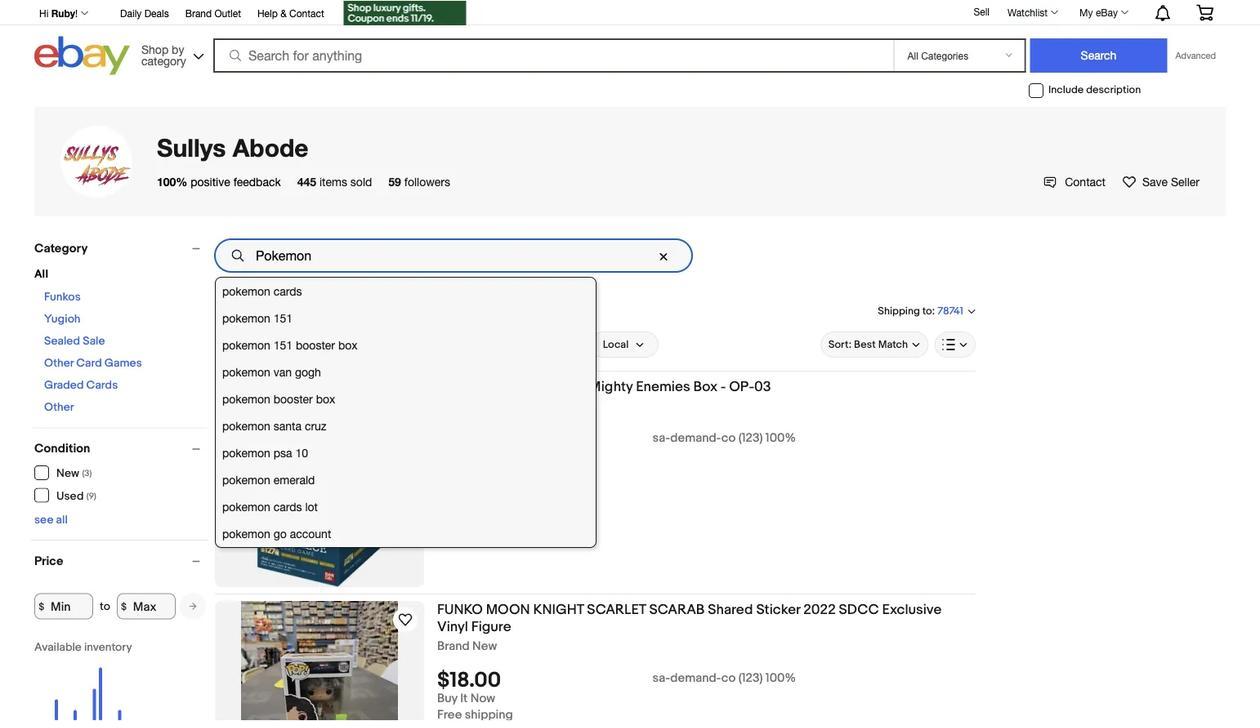 Task type: describe. For each thing, give the bounding box(es) containing it.
bandai one piece ccg mighty enemies box - op-03
[[437, 379, 772, 396]]

local button
[[589, 332, 659, 358]]

price
[[34, 554, 63, 569]]

see all
[[34, 513, 68, 527]]

sa- for sa-demand-co (123) 100%
[[653, 431, 671, 446]]

my
[[1080, 7, 1094, 18]]

funko moon knight scarlet scarab shared sticker 2022 sdcc exclusive vinyl figure image
[[241, 602, 398, 722]]

all
[[56, 513, 68, 527]]

sort: best match
[[829, 339, 908, 351]]

yugioh
[[44, 313, 81, 327]]

$ for maximum value in $ text field
[[121, 601, 127, 613]]

to inside shipping to : 78741
[[923, 305, 933, 318]]

sticker
[[757, 602, 801, 619]]

445 items sold
[[297, 175, 372, 188]]

&
[[281, 7, 287, 19]]

account
[[290, 527, 331, 541]]

now inside sa-demand-co (123) 100% buy it now
[[471, 692, 496, 707]]

shop
[[141, 43, 169, 56]]

other link
[[44, 401, 74, 415]]

watchlist
[[1008, 7, 1048, 18]]

seller
[[1172, 175, 1200, 188]]

pokemon go account option
[[216, 521, 596, 548]]

pokemon for pokemon cards
[[222, 285, 271, 298]]

(123) for sa-demand-co (123) 100%
[[739, 431, 763, 446]]

cards
[[86, 379, 118, 393]]

sdcc
[[839, 602, 880, 619]]

sullys abode image
[[61, 126, 132, 198]]

exclusive
[[883, 602, 942, 619]]

card
[[76, 357, 102, 371]]

list box inside $18.00 main content
[[215, 277, 597, 549]]

sort:
[[829, 339, 852, 351]]

co for sa-demand-co (123) 100% buy it now
[[722, 672, 736, 687]]

price button
[[34, 554, 208, 569]]

pokemon cards
[[222, 285, 302, 298]]

box
[[694, 379, 718, 396]]

Search all 12 items field
[[215, 240, 693, 272]]

151 for pokemon 151 booster box
[[274, 339, 293, 352]]

0 horizontal spatial to
[[100, 600, 110, 614]]

van
[[274, 365, 292, 379]]

sealed sale link
[[44, 335, 105, 349]]

pokemon for pokemon booster box
[[222, 392, 271, 406]]

buy inside sa-demand-co (123) 100% buy it now
[[437, 692, 458, 707]]

brand inside account 'navigation'
[[185, 7, 212, 19]]

pokemon for pokemon psa 10
[[222, 446, 271, 460]]

booster inside pokemon booster box option
[[274, 392, 313, 406]]

psa
[[274, 446, 292, 460]]

see
[[34, 513, 53, 527]]

pokemon for pokemon santa cruz
[[222, 419, 271, 433]]

new inside funko moon knight scarlet scarab shared sticker 2022 sdcc exclusive vinyl figure brand new
[[473, 640, 497, 655]]

funkos link
[[44, 291, 81, 305]]

one
[[484, 379, 511, 396]]

account navigation
[[30, 0, 1226, 27]]

all for all
[[229, 339, 241, 351]]

buy inside buy it now link
[[331, 339, 349, 351]]

watchlist link
[[999, 2, 1066, 22]]

save
[[1143, 175, 1169, 188]]

advanced link
[[1168, 39, 1225, 72]]

followers
[[405, 175, 451, 188]]

see all button
[[34, 513, 68, 527]]

03
[[755, 379, 772, 396]]

2022
[[804, 602, 836, 619]]

pokemon psa 10
[[222, 446, 308, 460]]

yugioh link
[[44, 313, 81, 327]]

sullys abode link
[[157, 133, 309, 162]]

demand- for sa-demand-co (123) 100%
[[671, 431, 722, 446]]

bandai one piece ccg mighty enemies box - op-03 image
[[215, 379, 424, 588]]

pokemon santa cruz option
[[216, 413, 596, 440]]

enemies
[[636, 379, 691, 396]]

all for all funkos yugioh sealed sale other card games graded cards other
[[34, 268, 48, 282]]

graph of available inventory between $0 and $1000+ image
[[34, 641, 173, 722]]

100% positive feedback
[[157, 175, 281, 188]]

emerald
[[274, 473, 315, 487]]

gogh
[[295, 365, 321, 379]]

box inside pokemon booster box option
[[316, 392, 335, 406]]

pokemon 151 booster box
[[222, 339, 358, 352]]

scarab
[[650, 602, 705, 619]]

help & contact
[[258, 7, 324, 19]]

sullys
[[157, 133, 226, 162]]

pokemon for pokemon van gogh
[[222, 365, 271, 379]]

sort: best match button
[[821, 332, 929, 358]]

bandai
[[437, 379, 481, 396]]

12
[[215, 303, 226, 317]]

cruz
[[305, 419, 327, 433]]

none submit inside shop by category banner
[[1031, 38, 1168, 73]]

outlet
[[215, 7, 241, 19]]

sa- for sa-demand-co (123) 100% buy it now
[[653, 672, 671, 687]]

$18.00
[[437, 669, 501, 694]]

feedback
[[234, 175, 281, 188]]

funko
[[437, 602, 483, 619]]

ccg
[[553, 379, 586, 396]]

!
[[75, 7, 78, 19]]

auction link
[[258, 335, 315, 355]]

best
[[855, 339, 876, 351]]

hi
[[39, 7, 49, 19]]

condition
[[34, 442, 90, 457]]

$18.00 main content
[[215, 233, 976, 722]]

pokemon booster box option
[[216, 386, 596, 413]]

box inside pokemon 151 booster box option
[[338, 339, 358, 352]]

available
[[34, 641, 82, 655]]

0 vertical spatial 100%
[[157, 175, 188, 188]]

scarlet
[[587, 602, 646, 619]]

category
[[141, 54, 186, 67]]

100% for sa-demand-co (123) 100%
[[766, 431, 796, 446]]

all link
[[219, 335, 251, 355]]

Minimum Value in $ text field
[[34, 594, 93, 620]]

:
[[933, 305, 936, 318]]

santa
[[274, 419, 302, 433]]

445
[[297, 175, 317, 188]]

lot
[[305, 500, 318, 514]]

pokemon psa 10 option
[[216, 440, 596, 467]]

All selected text field
[[229, 338, 241, 352]]

include
[[1049, 84, 1084, 97]]

$ for "minimum value in $" text box at left
[[39, 601, 44, 613]]

results
[[229, 303, 266, 317]]

advanced
[[1176, 50, 1217, 61]]



Task type: locate. For each thing, give the bounding box(es) containing it.
co inside sa-demand-co (123) 100% buy it now
[[722, 672, 736, 687]]

contact
[[289, 7, 324, 19], [1066, 175, 1106, 188]]

it
[[351, 339, 357, 351], [461, 692, 468, 707]]

0 vertical spatial buy
[[331, 339, 349, 351]]

category
[[34, 241, 88, 256]]

sullys abode
[[157, 133, 309, 162]]

2 pokemon from the top
[[222, 312, 271, 325]]

sa-demand-co (123) 100% buy it now
[[437, 672, 796, 707]]

1 vertical spatial all
[[229, 339, 241, 351]]

100% inside sa-demand-co (123) 100% buy it now
[[766, 672, 796, 687]]

1 pokemon from the top
[[222, 285, 271, 298]]

daily deals
[[120, 7, 169, 19]]

booster inside pokemon 151 booster box option
[[296, 339, 335, 352]]

1 vertical spatial buy
[[437, 692, 458, 707]]

sa- down funko moon knight scarlet scarab shared sticker 2022 sdcc exclusive vinyl figure brand new
[[653, 672, 671, 687]]

bandai one piece ccg mighty enemies box - op-03 link
[[437, 379, 976, 399]]

1 vertical spatial box
[[316, 392, 335, 406]]

12 results
[[215, 303, 266, 317]]

contact link
[[1044, 175, 1106, 189]]

1 vertical spatial sa-
[[653, 672, 671, 687]]

sa- down 'enemies'
[[653, 431, 671, 446]]

abode
[[233, 133, 309, 162]]

1 vertical spatial 100%
[[766, 431, 796, 446]]

pokemon 151
[[222, 312, 293, 325]]

cards for pokemon cards
[[274, 285, 302, 298]]

cards inside pokemon cards option
[[274, 285, 302, 298]]

3 pokemon from the top
[[222, 339, 271, 352]]

sold
[[351, 175, 372, 188]]

0 horizontal spatial all
[[34, 268, 48, 282]]

daily deals link
[[120, 5, 169, 23]]

1 vertical spatial contact
[[1066, 175, 1106, 188]]

(123)
[[739, 431, 763, 446], [739, 672, 763, 687]]

1 vertical spatial other
[[44, 401, 74, 415]]

0 vertical spatial other
[[44, 357, 74, 371]]

0 horizontal spatial contact
[[289, 7, 324, 19]]

1 sa- from the top
[[653, 431, 671, 446]]

1 other from the top
[[44, 357, 74, 371]]

1 vertical spatial cards
[[274, 500, 302, 514]]

other
[[44, 357, 74, 371], [44, 401, 74, 415]]

cards left "lot" at the bottom of the page
[[274, 500, 302, 514]]

7 pokemon from the top
[[222, 446, 271, 460]]

positive
[[191, 175, 230, 188]]

demand- down bandai one piece ccg mighty enemies box - op-03 link
[[671, 431, 722, 446]]

2 $ from the left
[[121, 601, 127, 613]]

cards
[[274, 285, 302, 298], [274, 500, 302, 514]]

1 horizontal spatial buy
[[437, 692, 458, 707]]

op-
[[730, 379, 755, 396]]

59
[[389, 175, 401, 188]]

contact right & at the top left of the page
[[289, 7, 324, 19]]

100% for sa-demand-co (123) 100% buy it now
[[766, 672, 796, 687]]

it down pokemon 151 option
[[351, 339, 357, 351]]

1 vertical spatial now
[[471, 692, 496, 707]]

co down -
[[722, 431, 736, 446]]

cards inside pokemon cards lot option
[[274, 500, 302, 514]]

all inside all funkos yugioh sealed sale other card games graded cards other
[[34, 268, 48, 282]]

1 vertical spatial to
[[100, 600, 110, 614]]

items
[[320, 175, 347, 188]]

(123) for sa-demand-co (123) 100% buy it now
[[739, 672, 763, 687]]

8 pokemon from the top
[[222, 473, 271, 487]]

2 151 from the top
[[274, 339, 293, 352]]

0 horizontal spatial $
[[39, 601, 44, 613]]

list box
[[215, 277, 597, 549]]

1 vertical spatial co
[[722, 672, 736, 687]]

pokemon cards lot option
[[216, 494, 596, 521]]

1 (123) from the top
[[739, 431, 763, 446]]

pokemon down 'pokemon psa 10'
[[222, 473, 271, 487]]

funko moon knight scarlet scarab shared sticker 2022 sdcc exclusive vinyl figure heading
[[437, 602, 942, 636]]

pokemon inside option
[[222, 500, 271, 514]]

(123) down the op- on the right bottom
[[739, 431, 763, 446]]

0 horizontal spatial brand
[[185, 7, 212, 19]]

0 vertical spatial brand
[[185, 7, 212, 19]]

0 vertical spatial (123)
[[739, 431, 763, 446]]

condition button
[[34, 442, 208, 457]]

buy right "auction"
[[331, 339, 349, 351]]

brand inside funko moon knight scarlet scarab shared sticker 2022 sdcc exclusive vinyl figure brand new
[[437, 640, 470, 655]]

1 $ from the left
[[39, 601, 44, 613]]

it down vinyl
[[461, 692, 468, 707]]

funko moon knight scarlet scarab shared sticker 2022 sdcc exclusive vinyl figure link
[[437, 602, 976, 640]]

go
[[274, 527, 287, 541]]

4 pokemon from the top
[[222, 365, 271, 379]]

1 vertical spatial brand
[[437, 640, 470, 655]]

piece
[[514, 379, 550, 396]]

(123) inside sa-demand-co (123) 100% buy it now
[[739, 672, 763, 687]]

$
[[39, 601, 44, 613], [121, 601, 127, 613]]

1 horizontal spatial to
[[923, 305, 933, 318]]

1 vertical spatial booster
[[274, 392, 313, 406]]

all up the funkos in the top left of the page
[[34, 268, 48, 282]]

it inside sa-demand-co (123) 100% buy it now
[[461, 692, 468, 707]]

get the coupon image
[[344, 1, 467, 25]]

0 vertical spatial now
[[360, 339, 381, 351]]

1 horizontal spatial all
[[229, 339, 241, 351]]

Search for anything text field
[[216, 40, 891, 71]]

2 vertical spatial 100%
[[766, 672, 796, 687]]

other card games link
[[44, 357, 142, 371]]

new down figure
[[473, 640, 497, 655]]

brand down vinyl
[[437, 640, 470, 655]]

1 horizontal spatial now
[[471, 692, 496, 707]]

demand- inside sa-demand-co (123) 100% buy it now
[[671, 672, 722, 687]]

other down 'sealed'
[[44, 357, 74, 371]]

sa-demand-co (123) 100%
[[653, 431, 796, 446]]

0 vertical spatial co
[[722, 431, 736, 446]]

to
[[923, 305, 933, 318], [100, 600, 110, 614]]

to left 78741
[[923, 305, 933, 318]]

inventory
[[84, 641, 132, 655]]

151 for pokemon 151
[[274, 312, 293, 325]]

sealed
[[44, 335, 80, 349]]

pokemon down pokemon 151
[[222, 339, 271, 352]]

brand outlet
[[185, 7, 241, 19]]

pokemon cards option
[[216, 278, 596, 305]]

games
[[105, 357, 142, 371]]

1 co from the top
[[722, 431, 736, 446]]

1 vertical spatial (123)
[[739, 672, 763, 687]]

brand outlet link
[[185, 5, 241, 23]]

1 151 from the top
[[274, 312, 293, 325]]

booster up gogh
[[296, 339, 335, 352]]

help
[[258, 7, 278, 19]]

59 followers
[[389, 175, 451, 188]]

save seller button
[[1123, 173, 1200, 191]]

pokemon 151 booster box option
[[216, 332, 596, 359]]

0 vertical spatial demand-
[[671, 431, 722, 446]]

vinyl
[[437, 619, 469, 636]]

your shopping cart image
[[1196, 4, 1215, 21]]

my ebay link
[[1071, 2, 1137, 22]]

shop by category banner
[[30, 0, 1226, 79]]

sa- inside sa-demand-co (123) 100% buy it now
[[653, 672, 671, 687]]

1 demand- from the top
[[671, 431, 722, 446]]

1 cards from the top
[[274, 285, 302, 298]]

brand
[[185, 7, 212, 19], [437, 640, 470, 655]]

booster up santa
[[274, 392, 313, 406]]

ebay
[[1096, 7, 1119, 18]]

all
[[34, 268, 48, 282], [229, 339, 241, 351]]

pokemon emerald
[[222, 473, 315, 487]]

1 horizontal spatial new
[[473, 640, 497, 655]]

$ up available
[[39, 601, 44, 613]]

2 demand- from the top
[[671, 672, 722, 687]]

box
[[338, 339, 358, 352], [316, 392, 335, 406]]

buy it now link
[[321, 335, 391, 355]]

151 up "auction" 'link'
[[274, 312, 293, 325]]

6 pokemon from the top
[[222, 419, 271, 433]]

pokemon down all link
[[222, 365, 271, 379]]

cards for pokemon cards lot
[[274, 500, 302, 514]]

pokemon for pokemon 151 booster box
[[222, 339, 271, 352]]

demand-
[[671, 431, 722, 446], [671, 672, 722, 687]]

100% left positive
[[157, 175, 188, 188]]

-
[[721, 379, 726, 396]]

buy down vinyl
[[437, 692, 458, 707]]

10 pokemon from the top
[[222, 527, 271, 541]]

2 (123) from the top
[[739, 672, 763, 687]]

1 horizontal spatial $
[[121, 601, 127, 613]]

co down funko moon knight scarlet scarab shared sticker 2022 sdcc exclusive vinyl figure link
[[722, 672, 736, 687]]

buy it now
[[331, 339, 381, 351]]

other down graded
[[44, 401, 74, 415]]

all down pokemon 151
[[229, 339, 241, 351]]

0 horizontal spatial box
[[316, 392, 335, 406]]

demand- for sa-demand-co (123) 100% buy it now
[[671, 672, 722, 687]]

sell link
[[967, 6, 998, 17]]

pokemon
[[222, 285, 271, 298], [222, 312, 271, 325], [222, 339, 271, 352], [222, 365, 271, 379], [222, 392, 271, 406], [222, 419, 271, 433], [222, 446, 271, 460], [222, 473, 271, 487], [222, 500, 271, 514], [222, 527, 271, 541]]

Maximum Value in $ text field
[[117, 594, 176, 620]]

pokemon up 'results' in the top left of the page
[[222, 285, 271, 298]]

category button
[[34, 241, 208, 256]]

bandai one piece ccg mighty enemies box - op-03 heading
[[437, 379, 772, 396]]

used (9)
[[56, 490, 96, 504]]

pokemon santa cruz
[[222, 419, 327, 433]]

None submit
[[1031, 38, 1168, 73]]

funko moon knight scarlet scarab shared sticker 2022 sdcc exclusive vinyl figure brand new
[[437, 602, 942, 655]]

new left (3)
[[56, 467, 79, 481]]

0 vertical spatial cards
[[274, 285, 302, 298]]

watch funko moon knight scarlet scarab shared sticker 2022 sdcc exclusive vinyl figure image
[[396, 611, 415, 630]]

100% down sticker
[[766, 672, 796, 687]]

(123) down shared
[[739, 672, 763, 687]]

contact left save
[[1066, 175, 1106, 188]]

100% down '03'
[[766, 431, 796, 446]]

pokemon up all link
[[222, 312, 271, 325]]

shop by category
[[141, 43, 186, 67]]

by
[[172, 43, 184, 56]]

100%
[[157, 175, 188, 188], [766, 431, 796, 446], [766, 672, 796, 687]]

contact inside account 'navigation'
[[289, 7, 324, 19]]

0 vertical spatial box
[[338, 339, 358, 352]]

pokemon emerald option
[[216, 467, 596, 494]]

0 horizontal spatial buy
[[331, 339, 349, 351]]

pokemon up 'pokemon psa 10'
[[222, 419, 271, 433]]

0 horizontal spatial new
[[56, 467, 79, 481]]

available inventory
[[34, 641, 132, 655]]

pokemon cards lot
[[222, 500, 318, 514]]

all funkos yugioh sealed sale other card games graded cards other
[[34, 268, 142, 415]]

co for sa-demand-co (123) 100%
[[722, 431, 736, 446]]

0 vertical spatial sa-
[[653, 431, 671, 446]]

moon
[[486, 602, 530, 619]]

pokemon for pokemon emerald
[[222, 473, 271, 487]]

local
[[603, 339, 629, 351]]

deals
[[144, 7, 169, 19]]

2 other from the top
[[44, 401, 74, 415]]

shared
[[708, 602, 754, 619]]

list box containing pokemon cards
[[215, 277, 597, 549]]

to right "minimum value in $" text box at left
[[100, 600, 110, 614]]

0 vertical spatial 151
[[274, 312, 293, 325]]

sale
[[83, 335, 105, 349]]

new
[[56, 467, 79, 481], [473, 640, 497, 655]]

figure
[[472, 619, 512, 636]]

pokemon van gogh option
[[216, 359, 596, 386]]

listing options selector. list view selected. image
[[943, 339, 969, 352]]

0 horizontal spatial now
[[360, 339, 381, 351]]

1 vertical spatial 151
[[274, 339, 293, 352]]

1 vertical spatial demand-
[[671, 672, 722, 687]]

demand- down funko moon knight scarlet scarab shared sticker 2022 sdcc exclusive vinyl figure brand new
[[671, 672, 722, 687]]

2 sa- from the top
[[653, 672, 671, 687]]

knight
[[533, 602, 584, 619]]

1 horizontal spatial box
[[338, 339, 358, 352]]

0 vertical spatial contact
[[289, 7, 324, 19]]

cards up pokemon 151
[[274, 285, 302, 298]]

include description
[[1049, 84, 1142, 97]]

pokemon down "pokemon emerald"
[[222, 500, 271, 514]]

pokemon for pokemon cards lot
[[222, 500, 271, 514]]

151 up van
[[274, 339, 293, 352]]

0 horizontal spatial it
[[351, 339, 357, 351]]

0 vertical spatial all
[[34, 268, 48, 282]]

1 horizontal spatial it
[[461, 692, 468, 707]]

2 co from the top
[[722, 672, 736, 687]]

pokemon go account
[[222, 527, 331, 541]]

graded
[[44, 379, 84, 393]]

5 pokemon from the top
[[222, 392, 271, 406]]

save seller
[[1143, 175, 1200, 188]]

2 cards from the top
[[274, 500, 302, 514]]

pokemon for pokemon go account
[[222, 527, 271, 541]]

pokemon left go
[[222, 527, 271, 541]]

ruby
[[51, 7, 75, 19]]

1 horizontal spatial brand
[[437, 640, 470, 655]]

1 vertical spatial new
[[473, 640, 497, 655]]

brand left "outlet"
[[185, 7, 212, 19]]

1 vertical spatial it
[[461, 692, 468, 707]]

now down figure
[[471, 692, 496, 707]]

1 horizontal spatial contact
[[1066, 175, 1106, 188]]

pokemon up "pokemon emerald"
[[222, 446, 271, 460]]

0 vertical spatial it
[[351, 339, 357, 351]]

0 vertical spatial new
[[56, 467, 79, 481]]

0 vertical spatial booster
[[296, 339, 335, 352]]

9 pokemon from the top
[[222, 500, 271, 514]]

pokemon 151 option
[[216, 305, 596, 332]]

pokemon for pokemon 151
[[222, 312, 271, 325]]

all inside $18.00 main content
[[229, 339, 241, 351]]

0 vertical spatial to
[[923, 305, 933, 318]]

$ up inventory
[[121, 601, 127, 613]]

now down pokemon 151 option
[[360, 339, 381, 351]]

pokemon down pokemon van gogh on the left
[[222, 392, 271, 406]]



Task type: vqa. For each thing, say whether or not it's contained in the screenshot.
tab list
no



